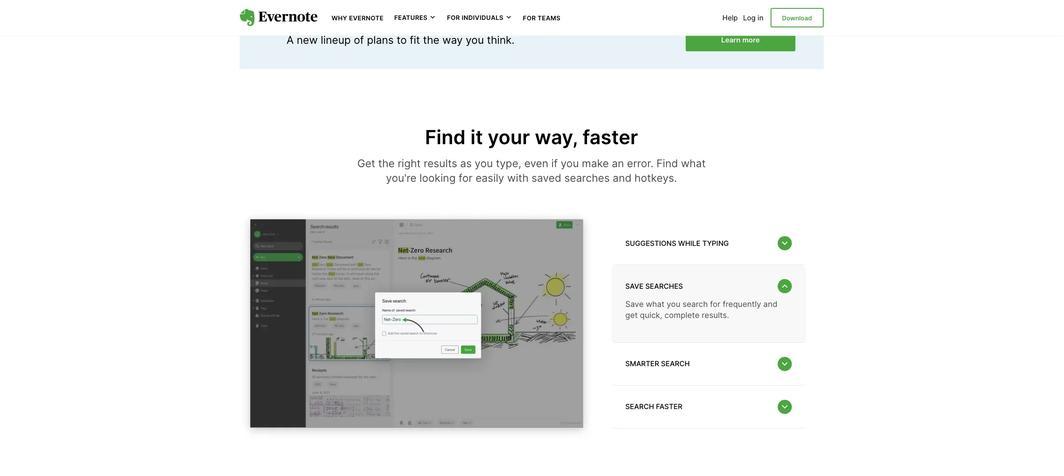 Task type: vqa. For each thing, say whether or not it's contained in the screenshot.
front
no



Task type: describe. For each thing, give the bounding box(es) containing it.
of
[[354, 34, 364, 47]]

way
[[443, 34, 463, 47]]

looking
[[420, 172, 456, 185]]

in
[[758, 13, 764, 22]]

more
[[743, 36, 760, 44]]

if
[[552, 157, 558, 170]]

results.
[[702, 311, 729, 320]]

0 vertical spatial find
[[425, 125, 466, 149]]

for for for individuals
[[447, 14, 460, 21]]

to
[[397, 34, 407, 47]]

quick,
[[640, 311, 663, 320]]

individuals
[[462, 14, 504, 21]]

0 horizontal spatial faster
[[583, 125, 638, 149]]

smarter
[[626, 360, 659, 368]]

search inside save what you search for frequently and get quick, complete results.
[[683, 300, 708, 309]]

help
[[723, 13, 738, 22]]

suggestions
[[626, 239, 677, 248]]

while
[[678, 239, 701, 248]]

saved
[[532, 172, 562, 185]]

and inside save what you search for frequently and get quick, complete results.
[[764, 300, 778, 309]]

suggestions while typing
[[626, 239, 729, 248]]

1 vertical spatial faster
[[656, 402, 683, 411]]

why evernote
[[332, 14, 384, 22]]

you right the way
[[466, 34, 484, 47]]

get
[[357, 157, 375, 170]]

why evernote link
[[332, 13, 384, 22]]

you up easily
[[475, 157, 493, 170]]

make
[[582, 157, 609, 170]]

save searches
[[626, 282, 683, 291]]

hotkeys.
[[635, 172, 677, 185]]

right
[[398, 157, 421, 170]]

for teams link
[[523, 13, 561, 22]]

teams
[[538, 14, 561, 22]]

features button
[[394, 13, 437, 22]]

you right if
[[561, 157, 579, 170]]

a new lineup of plans to fit the way you think.
[[287, 34, 515, 47]]

learn more link
[[686, 29, 796, 51]]

get
[[626, 311, 638, 320]]

frequently
[[723, 300, 761, 309]]

find inside get the right results as you type, even if you make an error. find what you're looking for easily with saved searches and hotkeys.
[[657, 157, 678, 170]]



Task type: locate. For each thing, give the bounding box(es) containing it.
save what you search for frequently and get quick, complete results.
[[626, 300, 778, 320]]

for down as
[[459, 172, 473, 185]]

find up results
[[425, 125, 466, 149]]

what inside save what you search for frequently and get quick, complete results.
[[646, 300, 665, 309]]

1 save from the top
[[626, 282, 644, 291]]

for up results.
[[710, 300, 721, 309]]

why
[[332, 14, 347, 22]]

the right 'fit'
[[423, 34, 440, 47]]

help link
[[723, 13, 738, 22]]

the inside get the right results as you type, even if you make an error. find what you're looking for easily with saved searches and hotkeys.
[[378, 157, 395, 170]]

with
[[507, 172, 529, 185]]

1 vertical spatial for
[[710, 300, 721, 309]]

you inside save what you search for frequently and get quick, complete results.
[[667, 300, 681, 309]]

it
[[471, 125, 483, 149]]

log in
[[743, 13, 764, 22]]

learn more
[[721, 36, 760, 44]]

1 vertical spatial what
[[646, 300, 665, 309]]

1 horizontal spatial for
[[523, 14, 536, 22]]

0 vertical spatial search
[[683, 300, 708, 309]]

an
[[612, 157, 624, 170]]

lineup
[[321, 34, 351, 47]]

searches
[[565, 172, 610, 185], [646, 282, 683, 291]]

1 horizontal spatial the
[[423, 34, 440, 47]]

and down an
[[613, 172, 632, 185]]

fit
[[410, 34, 420, 47]]

find up "hotkeys."
[[657, 157, 678, 170]]

the
[[423, 34, 440, 47], [378, 157, 395, 170]]

0 vertical spatial what
[[681, 157, 706, 170]]

what
[[681, 157, 706, 170], [646, 300, 665, 309]]

new
[[297, 34, 318, 47]]

you
[[466, 34, 484, 47], [475, 157, 493, 170], [561, 157, 579, 170], [667, 300, 681, 309]]

save inside save what you search for frequently and get quick, complete results.
[[626, 300, 644, 309]]

what inside get the right results as you type, even if you make an error. find what you're looking for easily with saved searches and hotkeys.
[[681, 157, 706, 170]]

searches inside get the right results as you type, even if you make an error. find what you're looking for easily with saved searches and hotkeys.
[[565, 172, 610, 185]]

results
[[424, 157, 457, 170]]

for
[[459, 172, 473, 185], [710, 300, 721, 309]]

way,
[[535, 125, 578, 149]]

0 horizontal spatial find
[[425, 125, 466, 149]]

log in link
[[743, 13, 764, 22]]

for individuals button
[[447, 13, 513, 22]]

evernote
[[349, 14, 384, 22]]

0 horizontal spatial the
[[378, 157, 395, 170]]

1 vertical spatial searches
[[646, 282, 683, 291]]

for inside "for teams" link
[[523, 14, 536, 22]]

save
[[626, 282, 644, 291], [626, 300, 644, 309]]

error.
[[627, 157, 654, 170]]

a
[[287, 34, 294, 47]]

1 vertical spatial save
[[626, 300, 644, 309]]

0 horizontal spatial what
[[646, 300, 665, 309]]

0 horizontal spatial and
[[613, 172, 632, 185]]

search up complete on the bottom right of the page
[[683, 300, 708, 309]]

searches up quick,
[[646, 282, 683, 291]]

search
[[683, 300, 708, 309], [661, 360, 690, 368]]

as
[[460, 157, 472, 170]]

easily
[[476, 172, 504, 185]]

1 vertical spatial the
[[378, 157, 395, 170]]

for individuals
[[447, 14, 504, 21]]

you're
[[386, 172, 417, 185]]

faster
[[583, 125, 638, 149], [656, 402, 683, 411]]

download link
[[771, 8, 824, 28]]

1 vertical spatial find
[[657, 157, 678, 170]]

faster right search
[[656, 402, 683, 411]]

0 vertical spatial and
[[613, 172, 632, 185]]

get the right results as you type, even if you make an error. find what you're looking for easily with saved searches and hotkeys.
[[357, 157, 706, 185]]

download
[[782, 14, 812, 22]]

find it your way, faster
[[425, 125, 638, 149]]

type,
[[496, 157, 522, 170]]

0 vertical spatial faster
[[583, 125, 638, 149]]

plans
[[367, 34, 394, 47]]

1 horizontal spatial what
[[681, 157, 706, 170]]

faster up an
[[583, 125, 638, 149]]

1 vertical spatial and
[[764, 300, 778, 309]]

1 horizontal spatial searches
[[646, 282, 683, 291]]

and
[[613, 172, 632, 185], [764, 300, 778, 309]]

save for save searches
[[626, 282, 644, 291]]

for inside get the right results as you type, even if you make an error. find what you're looking for easily with saved searches and hotkeys.
[[459, 172, 473, 185]]

learn
[[721, 36, 741, 44]]

for for for teams
[[523, 14, 536, 22]]

search
[[626, 402, 654, 411]]

and inside get the right results as you type, even if you make an error. find what you're looking for easily with saved searches and hotkeys.
[[613, 172, 632, 185]]

features
[[394, 14, 428, 21]]

for
[[447, 14, 460, 21], [523, 14, 536, 22]]

search right smarter
[[661, 360, 690, 368]]

complete
[[665, 311, 700, 320]]

you up complete on the bottom right of the page
[[667, 300, 681, 309]]

log
[[743, 13, 756, 22]]

 image
[[240, 211, 594, 440]]

0 vertical spatial searches
[[565, 172, 610, 185]]

evernote logo image
[[240, 9, 318, 26]]

for teams
[[523, 14, 561, 22]]

for inside for individuals button
[[447, 14, 460, 21]]

0 horizontal spatial for
[[459, 172, 473, 185]]

think.
[[487, 34, 515, 47]]

for inside save what you search for frequently and get quick, complete results.
[[710, 300, 721, 309]]

0 horizontal spatial searches
[[565, 172, 610, 185]]

0 horizontal spatial for
[[447, 14, 460, 21]]

for up the way
[[447, 14, 460, 21]]

your
[[488, 125, 530, 149]]

2 save from the top
[[626, 300, 644, 309]]

0 vertical spatial save
[[626, 282, 644, 291]]

1 horizontal spatial for
[[710, 300, 721, 309]]

1 horizontal spatial faster
[[656, 402, 683, 411]]

the right get
[[378, 157, 395, 170]]

typing
[[703, 239, 729, 248]]

1 vertical spatial search
[[661, 360, 690, 368]]

save for save what you search for frequently and get quick, complete results.
[[626, 300, 644, 309]]

even
[[525, 157, 549, 170]]

search faster
[[626, 402, 683, 411]]

0 vertical spatial the
[[423, 34, 440, 47]]

1 horizontal spatial find
[[657, 157, 678, 170]]

0 vertical spatial for
[[459, 172, 473, 185]]

smarter search
[[626, 360, 690, 368]]

for left "teams"
[[523, 14, 536, 22]]

find
[[425, 125, 466, 149], [657, 157, 678, 170]]

searches down make
[[565, 172, 610, 185]]

1 horizontal spatial and
[[764, 300, 778, 309]]

and right frequently
[[764, 300, 778, 309]]



